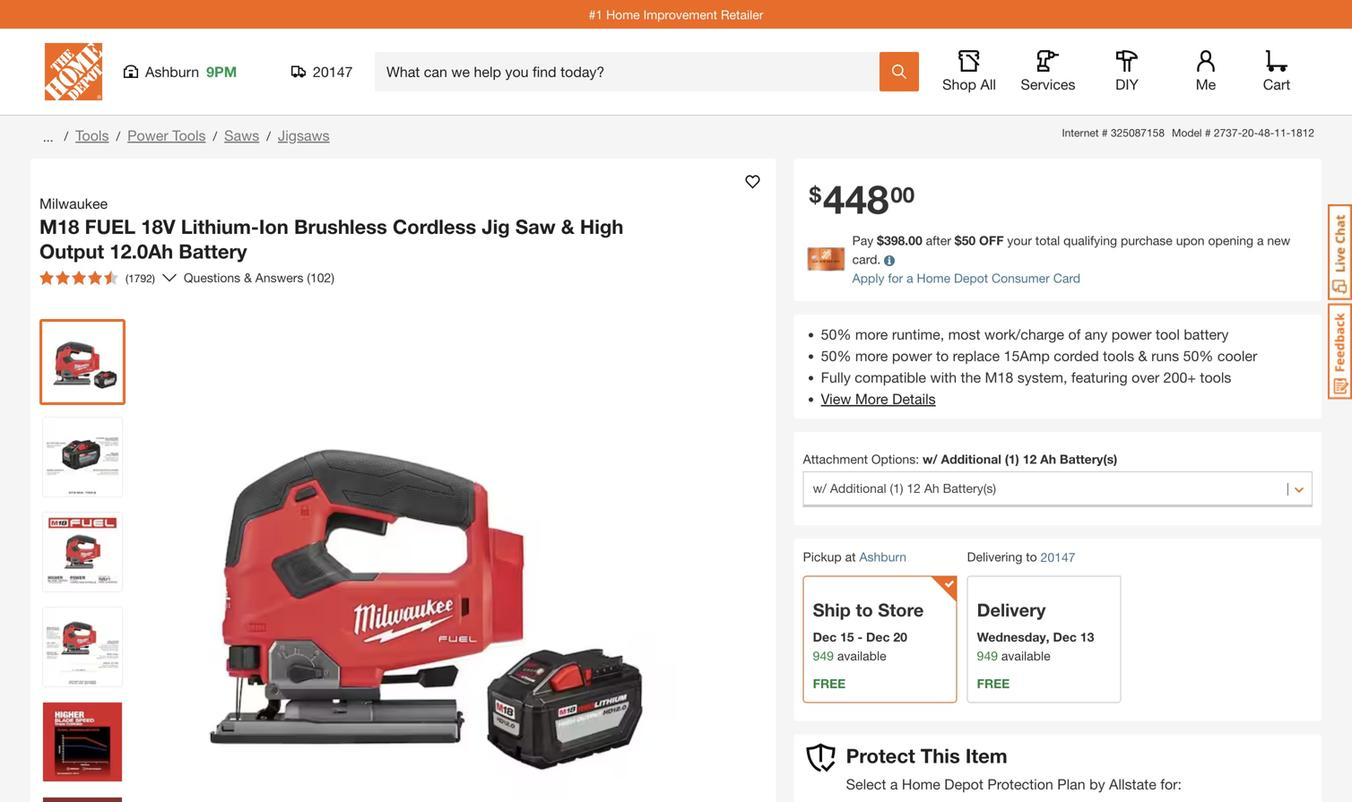 Task type: describe. For each thing, give the bounding box(es) containing it.
cart link
[[1257, 50, 1296, 93]]

upon
[[1176, 233, 1205, 248]]

...
[[43, 130, 53, 144]]

opening
[[1208, 233, 1253, 248]]

apply for a home depot consumer card link
[[852, 271, 1080, 285]]

with
[[930, 369, 957, 386]]

448
[[823, 175, 889, 222]]

available inside 'ship to store dec 15 - dec 20 949 available'
[[837, 648, 886, 663]]

saws
[[224, 127, 259, 144]]

13
[[1080, 630, 1094, 644]]

20
[[893, 630, 907, 644]]

1812
[[1290, 126, 1314, 139]]

all
[[980, 76, 996, 93]]

to inside 50% more runtime, most work/charge of any power tool battery 50% more power to replace 15amp corded tools & runs 50% cooler fully compatible with the m18 system, featuring over 200+ tools view more details
[[936, 347, 949, 364]]

internet
[[1062, 126, 1099, 139]]

20-
[[1242, 126, 1258, 139]]

free for to
[[813, 676, 846, 691]]

power
[[127, 127, 168, 144]]

delivering
[[967, 550, 1022, 564]]

m18 inside 50% more runtime, most work/charge of any power tool battery 50% more power to replace 15amp corded tools & runs 50% cooler fully compatible with the m18 system, featuring over 200+ tools view more details
[[985, 369, 1013, 386]]

the
[[961, 369, 981, 386]]

runtime,
[[892, 326, 944, 343]]

(1792) link
[[32, 264, 177, 292]]

50% more runtime, most work/charge of any power tool battery 50% more power to replace 15amp corded tools & runs 50% cooler fully compatible with the m18 system, featuring over 200+ tools view more details
[[821, 326, 1257, 407]]

15
[[840, 630, 854, 644]]

48-
[[1258, 126, 1274, 139]]

retailer
[[721, 7, 763, 22]]

1 dec from the left
[[813, 630, 837, 644]]

:
[[916, 452, 919, 467]]

corded
[[1054, 347, 1099, 364]]

store
[[878, 599, 924, 621]]

apply now image
[[808, 248, 852, 271]]

improvement
[[643, 7, 717, 22]]

free for wednesday,
[[977, 676, 1010, 691]]

more
[[855, 390, 888, 407]]

1 / from the left
[[64, 129, 68, 143]]

me button
[[1177, 50, 1235, 93]]

$ 448 00
[[809, 175, 915, 222]]

$ inside $ 448 00
[[809, 182, 821, 207]]

ship to store dec 15 - dec 20 949 available
[[813, 599, 924, 663]]

questions & answers (102)
[[184, 270, 334, 285]]

info image
[[884, 255, 895, 266]]

(1) inside button
[[890, 481, 903, 496]]

325087158
[[1111, 126, 1165, 139]]

... / tools / power tools / saws / jigsaws
[[39, 127, 330, 144]]

milwaukee jigsaws 2737 20 48 11 1812 40.2 image
[[43, 513, 122, 592]]

feedback link image
[[1328, 303, 1352, 400]]

jig
[[482, 215, 510, 238]]

qualifying
[[1064, 233, 1117, 248]]

options
[[871, 452, 916, 467]]

protect
[[846, 744, 915, 768]]

0 vertical spatial home
[[606, 7, 640, 22]]

cooler
[[1217, 347, 1257, 364]]

compatible
[[855, 369, 926, 386]]

949 inside delivery wednesday, dec 13 949 available
[[977, 648, 998, 663]]

20147 button
[[291, 63, 353, 81]]

milwaukee
[[39, 195, 108, 212]]

#1 home improvement retailer
[[589, 7, 763, 22]]

cart
[[1263, 76, 1290, 93]]

1 horizontal spatial $
[[877, 233, 884, 248]]

runs
[[1151, 347, 1179, 364]]

to for 20147
[[1026, 550, 1037, 564]]

view more details link
[[821, 390, 936, 407]]

wednesday,
[[977, 630, 1050, 644]]

this
[[921, 744, 960, 768]]

select
[[846, 776, 886, 793]]

ashburn 9pm
[[145, 63, 237, 80]]

apply for a home depot consumer card
[[852, 271, 1080, 285]]

the home depot logo image
[[45, 43, 102, 100]]

20147 link
[[1041, 548, 1075, 567]]

fully
[[821, 369, 851, 386]]

dec inside delivery wednesday, dec 13 949 available
[[1053, 630, 1077, 644]]

for
[[888, 271, 903, 285]]

ship
[[813, 599, 851, 621]]

4.5 stars image
[[39, 271, 118, 285]]

ion
[[259, 215, 289, 238]]

model
[[1172, 126, 1202, 139]]

depot inside protect this item select a home depot protection plan by allstate for:
[[944, 776, 983, 793]]

& inside 50% more runtime, most work/charge of any power tool battery 50% more power to replace 15amp corded tools & runs 50% cooler fully compatible with the m18 system, featuring over 200+ tools view more details
[[1138, 347, 1147, 364]]

1 vertical spatial tools
[[1200, 369, 1231, 386]]

work/charge
[[984, 326, 1064, 343]]

tool
[[1156, 326, 1180, 343]]

2 dec from the left
[[866, 630, 890, 644]]

1 vertical spatial home
[[917, 271, 950, 285]]

w/ additional (1) 12 ah battery(s)
[[813, 481, 996, 496]]

1 horizontal spatial ashburn
[[859, 550, 907, 564]]

2 more from the top
[[855, 347, 888, 364]]

high
[[580, 215, 623, 238]]

tools link
[[75, 127, 109, 144]]

shop
[[942, 76, 976, 93]]

3 / from the left
[[213, 129, 217, 143]]

1 vertical spatial power
[[892, 347, 932, 364]]

output
[[39, 239, 104, 263]]

consumer
[[992, 271, 1050, 285]]

milwaukee jigsaws 2737 20 48 11 1812 a0.3 image
[[43, 608, 122, 687]]

1 horizontal spatial battery(s)
[[1060, 452, 1117, 467]]

at
[[845, 550, 856, 564]]

0 vertical spatial additional
[[941, 452, 1001, 467]]

2 horizontal spatial $
[[955, 233, 962, 248]]

home inside protect this item select a home depot protection plan by allstate for:
[[902, 776, 940, 793]]

milwaukee jigsaws 2737 20 48 11 1812 66.5 image
[[43, 798, 122, 802]]

0 horizontal spatial tools
[[1103, 347, 1134, 364]]

pickup
[[803, 550, 842, 564]]

milwaukee jigsaws 2737 20 48 11 1812 1d.4 image
[[43, 703, 122, 782]]

most
[[948, 326, 980, 343]]

1 horizontal spatial power
[[1112, 326, 1152, 343]]

9pm
[[206, 63, 237, 80]]

milwaukee jigsaws 2737 20 48 11 1812 e1.1 image
[[43, 418, 122, 497]]

1 vertical spatial &
[[244, 270, 252, 285]]

your total qualifying purchase upon opening a new card.
[[852, 233, 1290, 267]]



Task type: locate. For each thing, give the bounding box(es) containing it.
0 vertical spatial &
[[561, 215, 575, 238]]

2 horizontal spatial &
[[1138, 347, 1147, 364]]

1 vertical spatial depot
[[944, 776, 983, 793]]

1 # from the left
[[1102, 126, 1108, 139]]

available down wednesday,
[[1001, 648, 1050, 663]]

0 vertical spatial m18
[[39, 215, 79, 238]]

more left runtime,
[[855, 326, 888, 343]]

2 949 from the left
[[977, 648, 998, 663]]

1 horizontal spatial 20147
[[1041, 550, 1075, 565]]

2 vertical spatial to
[[856, 599, 873, 621]]

saws link
[[224, 127, 259, 144]]

featuring
[[1071, 369, 1128, 386]]

$ left 448
[[809, 182, 821, 207]]

1 vertical spatial w/
[[813, 481, 827, 496]]

0 horizontal spatial $
[[809, 182, 821, 207]]

0 vertical spatial ah
[[1040, 452, 1056, 467]]

off
[[979, 233, 1004, 248]]

1 horizontal spatial ah
[[1040, 452, 1056, 467]]

0 vertical spatial (1)
[[1005, 452, 1019, 467]]

0 horizontal spatial &
[[244, 270, 252, 285]]

1 vertical spatial a
[[907, 271, 913, 285]]

1 vertical spatial to
[[1026, 550, 1037, 564]]

pay
[[852, 233, 874, 248]]

949 down the ship
[[813, 648, 834, 663]]

0 horizontal spatial #
[[1102, 126, 1108, 139]]

system,
[[1017, 369, 1067, 386]]

tools down cooler
[[1200, 369, 1231, 386]]

m18 inside 'milwaukee m18 fuel 18v lithium-ion brushless cordless jig saw & high output 12.0ah battery'
[[39, 215, 79, 238]]

jigsaws link
[[278, 127, 330, 144]]

by
[[1089, 776, 1105, 793]]

0 horizontal spatial (1)
[[890, 481, 903, 496]]

tools
[[75, 127, 109, 144], [172, 127, 206, 144]]

dec right -
[[866, 630, 890, 644]]

0 vertical spatial more
[[855, 326, 888, 343]]

4 / from the left
[[267, 129, 271, 143]]

0 horizontal spatial available
[[837, 648, 886, 663]]

0 vertical spatial to
[[936, 347, 949, 364]]

cordless
[[393, 215, 476, 238]]

(1) down "options"
[[890, 481, 903, 496]]

0 vertical spatial a
[[1257, 233, 1264, 248]]

delivery wednesday, dec 13 949 available
[[977, 599, 1094, 663]]

w/ right the :
[[923, 452, 937, 467]]

1 tools from the left
[[75, 127, 109, 144]]

0 horizontal spatial 12
[[907, 481, 921, 496]]

1 horizontal spatial dec
[[866, 630, 890, 644]]

a inside protect this item select a home depot protection plan by allstate for:
[[890, 776, 898, 793]]

home down 'after' at the right
[[917, 271, 950, 285]]

dec left 15
[[813, 630, 837, 644]]

milwaukee link
[[39, 193, 115, 214]]

1 vertical spatial 12
[[907, 481, 921, 496]]

1 949 from the left
[[813, 648, 834, 663]]

1 vertical spatial ah
[[924, 481, 939, 496]]

new
[[1267, 233, 1290, 248]]

a left new
[[1257, 233, 1264, 248]]

1 horizontal spatial to
[[936, 347, 949, 364]]

internet # 325087158 model # 2737-20-48-11-1812
[[1062, 126, 1314, 139]]

50
[[962, 233, 976, 248]]

diy button
[[1098, 50, 1156, 93]]

ashburn
[[145, 63, 199, 80], [859, 550, 907, 564]]

replace
[[953, 347, 1000, 364]]

& right saw
[[561, 215, 575, 238]]

12 inside button
[[907, 481, 921, 496]]

ashburn right at
[[859, 550, 907, 564]]

w/ down attachment
[[813, 481, 827, 496]]

1 horizontal spatial tools
[[172, 127, 206, 144]]

50%
[[821, 326, 851, 343], [821, 347, 851, 364], [1183, 347, 1213, 364]]

/ left saws
[[213, 129, 217, 143]]

pay $ 398.00 after $ 50 off
[[852, 233, 1004, 248]]

0 vertical spatial power
[[1112, 326, 1152, 343]]

1 vertical spatial battery(s)
[[943, 481, 996, 496]]

battery(s) up w/ additional (1) 12 ah battery(s) button
[[1060, 452, 1117, 467]]

details
[[892, 390, 936, 407]]

ah inside button
[[924, 481, 939, 496]]

1 vertical spatial ashburn
[[859, 550, 907, 564]]

depot down 50
[[954, 271, 988, 285]]

1 horizontal spatial w/
[[923, 452, 937, 467]]

ashburn left 9pm
[[145, 63, 199, 80]]

home right #1
[[606, 7, 640, 22]]

0 vertical spatial ashburn
[[145, 63, 199, 80]]

12
[[1023, 452, 1037, 467], [907, 481, 921, 496]]

# left 2737-
[[1205, 126, 1211, 139]]

0 horizontal spatial w/
[[813, 481, 827, 496]]

pickup at ashburn
[[803, 550, 907, 564]]

1 vertical spatial additional
[[830, 481, 886, 496]]

(1792) button
[[32, 264, 162, 292]]

power tools link
[[127, 127, 206, 144]]

a right 'select'
[[890, 776, 898, 793]]

to inside 'ship to store dec 15 - dec 20 949 available'
[[856, 599, 873, 621]]

card
[[1053, 271, 1080, 285]]

attachment
[[803, 452, 868, 467]]

0 horizontal spatial ah
[[924, 481, 939, 496]]

949 down wednesday,
[[977, 648, 998, 663]]

&
[[561, 215, 575, 238], [244, 270, 252, 285], [1138, 347, 1147, 364]]

0 vertical spatial depot
[[954, 271, 988, 285]]

2 / from the left
[[116, 129, 120, 143]]

power right any
[[1112, 326, 1152, 343]]

#1
[[589, 7, 603, 22]]

ah up w/ additional (1) 12 ah battery(s) button
[[1040, 452, 1056, 467]]

to left the 20147 link
[[1026, 550, 1037, 564]]

battery
[[179, 239, 247, 263]]

-
[[858, 630, 863, 644]]

12 down the :
[[907, 481, 921, 496]]

saw
[[515, 215, 556, 238]]

& left answers at the left top of the page
[[244, 270, 252, 285]]

398.00
[[884, 233, 922, 248]]

2 horizontal spatial a
[[1257, 233, 1264, 248]]

ashburn button
[[859, 550, 907, 564]]

0 horizontal spatial power
[[892, 347, 932, 364]]

allstate
[[1109, 776, 1156, 793]]

20147 inside delivering to 20147
[[1041, 550, 1075, 565]]

a inside your total qualifying purchase upon opening a new card.
[[1257, 233, 1264, 248]]

power
[[1112, 326, 1152, 343], [892, 347, 932, 364]]

0 horizontal spatial a
[[890, 776, 898, 793]]

2 # from the left
[[1205, 126, 1211, 139]]

free
[[813, 676, 846, 691], [977, 676, 1010, 691]]

protect this item select a home depot protection plan by allstate for:
[[846, 744, 1182, 793]]

0 horizontal spatial ashburn
[[145, 63, 199, 80]]

/ right saws
[[267, 129, 271, 143]]

m18 right the at the top right
[[985, 369, 1013, 386]]

What can we help you find today? search field
[[386, 53, 879, 91]]

0 vertical spatial tools
[[1103, 347, 1134, 364]]

1 horizontal spatial available
[[1001, 648, 1050, 663]]

available inside delivery wednesday, dec 13 949 available
[[1001, 648, 1050, 663]]

2 vertical spatial home
[[902, 776, 940, 793]]

tools right ...
[[75, 127, 109, 144]]

1 horizontal spatial #
[[1205, 126, 1211, 139]]

to up with
[[936, 347, 949, 364]]

1 more from the top
[[855, 326, 888, 343]]

2 available from the left
[[1001, 648, 1050, 663]]

0 horizontal spatial free
[[813, 676, 846, 691]]

& inside 'milwaukee m18 fuel 18v lithium-ion brushless cordless jig saw & high output 12.0ah battery'
[[561, 215, 575, 238]]

me
[[1196, 76, 1216, 93]]

0 horizontal spatial additional
[[830, 481, 886, 496]]

available down -
[[837, 648, 886, 663]]

1 horizontal spatial m18
[[985, 369, 1013, 386]]

1 horizontal spatial a
[[907, 271, 913, 285]]

949 inside 'ship to store dec 15 - dec 20 949 available'
[[813, 648, 834, 663]]

tools right 'power'
[[172, 127, 206, 144]]

/ right ...
[[64, 129, 68, 143]]

m18 down "milwaukee"
[[39, 215, 79, 238]]

more
[[855, 326, 888, 343], [855, 347, 888, 364]]

w/ additional (1) 12 ah battery(s) button
[[803, 472, 1313, 507]]

2 vertical spatial &
[[1138, 347, 1147, 364]]

2 free from the left
[[977, 676, 1010, 691]]

1 free from the left
[[813, 676, 846, 691]]

2 horizontal spatial dec
[[1053, 630, 1077, 644]]

20147
[[313, 63, 353, 80], [1041, 550, 1075, 565]]

services button
[[1019, 50, 1077, 93]]

12 up w/ additional (1) 12 ah battery(s) button
[[1023, 452, 1037, 467]]

0 horizontal spatial battery(s)
[[943, 481, 996, 496]]

1 vertical spatial (1)
[[890, 481, 903, 496]]

a
[[1257, 233, 1264, 248], [907, 271, 913, 285], [890, 776, 898, 793]]

additional down attachment
[[830, 481, 886, 496]]

1 horizontal spatial (1)
[[1005, 452, 1019, 467]]

11-
[[1274, 126, 1290, 139]]

to up -
[[856, 599, 873, 621]]

tools up featuring
[[1103, 347, 1134, 364]]

free down 15
[[813, 676, 846, 691]]

1 horizontal spatial &
[[561, 215, 575, 238]]

& up over in the top of the page
[[1138, 347, 1147, 364]]

1 horizontal spatial additional
[[941, 452, 1001, 467]]

0 horizontal spatial dec
[[813, 630, 837, 644]]

0 vertical spatial 12
[[1023, 452, 1037, 467]]

dec
[[813, 630, 837, 644], [866, 630, 890, 644], [1053, 630, 1077, 644]]

purchase
[[1121, 233, 1173, 248]]

1 vertical spatial more
[[855, 347, 888, 364]]

delivery
[[977, 599, 1046, 621]]

depot down "item"
[[944, 776, 983, 793]]

brushless
[[294, 215, 387, 238]]

ah down attachment options : w/ additional (1) 12 ah battery(s)
[[924, 481, 939, 496]]

delivering to 20147
[[967, 550, 1075, 565]]

/ right tools link
[[116, 129, 120, 143]]

12.0ah
[[110, 239, 173, 263]]

to
[[936, 347, 949, 364], [1026, 550, 1037, 564], [856, 599, 873, 621]]

$ right pay
[[877, 233, 884, 248]]

2737-
[[1214, 126, 1242, 139]]

0 horizontal spatial to
[[856, 599, 873, 621]]

# right internet at the right top
[[1102, 126, 1108, 139]]

total
[[1035, 233, 1060, 248]]

20147 up jigsaws link
[[313, 63, 353, 80]]

200+
[[1163, 369, 1196, 386]]

free down wednesday,
[[977, 676, 1010, 691]]

a right for
[[907, 271, 913, 285]]

3 dec from the left
[[1053, 630, 1077, 644]]

shop all
[[942, 76, 996, 93]]

(1) up w/ additional (1) 12 ah battery(s) button
[[1005, 452, 1019, 467]]

1 horizontal spatial 949
[[977, 648, 998, 663]]

2 vertical spatial a
[[890, 776, 898, 793]]

$ right 'after' at the right
[[955, 233, 962, 248]]

additional right the :
[[941, 452, 1001, 467]]

lithium-
[[181, 215, 259, 238]]

power down runtime,
[[892, 347, 932, 364]]

(1)
[[1005, 452, 1019, 467], [890, 481, 903, 496]]

live chat image
[[1328, 204, 1352, 300]]

jigsaws
[[278, 127, 330, 144]]

milwaukee jigsaws 2737 20 48 11 1812 64.0 image
[[43, 323, 122, 402]]

2 horizontal spatial to
[[1026, 550, 1037, 564]]

battery(s)
[[1060, 452, 1117, 467], [943, 481, 996, 496]]

m18
[[39, 215, 79, 238], [985, 369, 1013, 386]]

to inside delivering to 20147
[[1026, 550, 1037, 564]]

shop all button
[[941, 50, 998, 93]]

1 horizontal spatial 12
[[1023, 452, 1037, 467]]

2 tools from the left
[[172, 127, 206, 144]]

additional inside w/ additional (1) 12 ah battery(s) button
[[830, 481, 886, 496]]

(102)
[[307, 270, 334, 285]]

0 vertical spatial battery(s)
[[1060, 452, 1117, 467]]

w/ inside button
[[813, 481, 827, 496]]

0 vertical spatial 20147
[[313, 63, 353, 80]]

answers
[[255, 270, 303, 285]]

20147 right delivering
[[1041, 550, 1075, 565]]

more up 'compatible'
[[855, 347, 888, 364]]

1 vertical spatial m18
[[985, 369, 1013, 386]]

1 vertical spatial 20147
[[1041, 550, 1075, 565]]

dec left the 13 on the right bottom of page
[[1053, 630, 1077, 644]]

fuel
[[85, 215, 136, 238]]

949
[[813, 648, 834, 663], [977, 648, 998, 663]]

0 horizontal spatial 949
[[813, 648, 834, 663]]

1 available from the left
[[837, 648, 886, 663]]

15amp
[[1004, 347, 1050, 364]]

20147 inside 'button'
[[313, 63, 353, 80]]

battery(s) down attachment options : w/ additional (1) 12 ah battery(s)
[[943, 481, 996, 496]]

0 vertical spatial w/
[[923, 452, 937, 467]]

0 horizontal spatial m18
[[39, 215, 79, 238]]

your
[[1007, 233, 1032, 248]]

battery(s) inside button
[[943, 481, 996, 496]]

to for store
[[856, 599, 873, 621]]

home down this
[[902, 776, 940, 793]]

1 horizontal spatial tools
[[1200, 369, 1231, 386]]

services
[[1021, 76, 1075, 93]]

1 horizontal spatial free
[[977, 676, 1010, 691]]

0 horizontal spatial 20147
[[313, 63, 353, 80]]

tools
[[1103, 347, 1134, 364], [1200, 369, 1231, 386]]

additional
[[941, 452, 1001, 467], [830, 481, 886, 496]]

0 horizontal spatial tools
[[75, 127, 109, 144]]



Task type: vqa. For each thing, say whether or not it's contained in the screenshot.
AVAILABLE in the Delivery Wednesday, Dec 13 949 Available
yes



